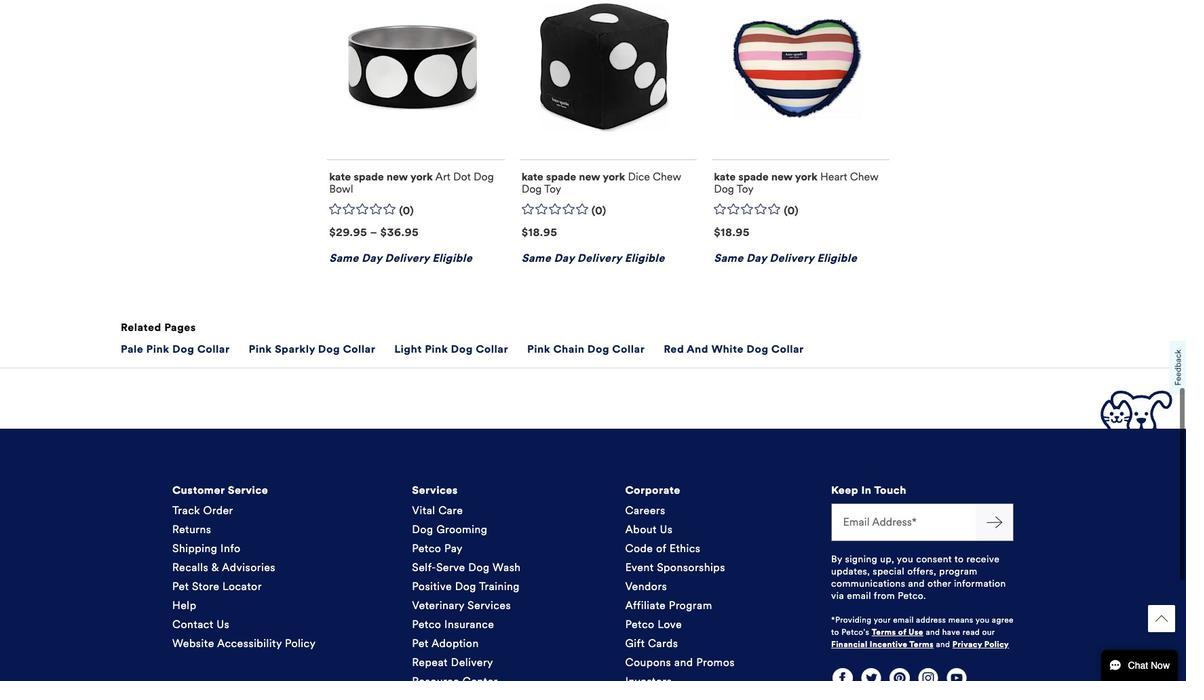 Task type: vqa. For each thing, say whether or not it's contained in the screenshot.
Light Pink Dog Collar link
yes



Task type: describe. For each thing, give the bounding box(es) containing it.
website accessibility policy link
[[172, 635, 316, 654]]

keep in touch
[[832, 484, 907, 497]]

shipping info link
[[172, 540, 241, 559]]

locator
[[223, 581, 262, 594]]

updates,
[[832, 566, 871, 578]]

delivery for art
[[385, 252, 430, 265]]

sponsorships
[[657, 562, 726, 575]]

petco up self-
[[412, 543, 442, 556]]

positive
[[412, 581, 452, 594]]

privacy policy link
[[953, 639, 1010, 651]]

kate for heart chew dog toy
[[714, 171, 736, 183]]

to inside *providing your email address means you agree to
[[832, 628, 840, 637]]

(0) for art
[[399, 204, 414, 217]]

adoption
[[432, 638, 479, 651]]

and
[[687, 343, 709, 356]]

help
[[172, 600, 197, 613]]

by
[[832, 554, 843, 566]]

toy for dice chew dog toy
[[545, 183, 562, 196]]

repeat delivery link
[[412, 654, 494, 673]]

to inside by signing up, you consent to receive updates, special offers, program communications and other information via email from petco.
[[955, 554, 965, 566]]

info
[[221, 543, 241, 556]]

terms of use link
[[872, 626, 924, 639]]

touch
[[875, 484, 907, 497]]

use
[[909, 628, 924, 637]]

training
[[479, 581, 520, 594]]

delivery for heart
[[770, 252, 815, 265]]

york for art
[[411, 171, 433, 183]]

pale pink dog collar link
[[121, 342, 230, 357]]

ethics
[[670, 543, 701, 556]]

kate spade new york for dice chew dog toy
[[522, 171, 626, 183]]

our
[[983, 628, 996, 637]]

by signing up, you consent to receive updates, special offers, program communications and other information via email from petco.
[[832, 554, 1007, 602]]

other
[[928, 579, 952, 590]]

signing
[[846, 554, 878, 566]]

self-serve dog wash link
[[412, 559, 521, 578]]

eligible for art dot dog bowl
[[433, 252, 473, 265]]

dog for pink chain dog collar
[[588, 343, 610, 356]]

careers about us code of ethics event sponsorships vendors affiliate program petco love gift cards coupons and promos
[[626, 505, 735, 670]]

repeat
[[412, 657, 448, 670]]

track order returns shipping info recalls & advisories pet store locator help contact us website accessibility policy
[[172, 505, 316, 651]]

help link
[[172, 597, 197, 616]]

affiliate
[[626, 600, 666, 613]]

*providing your email address means you agree to
[[832, 616, 1014, 637]]

same day delivery eligible for dice
[[522, 252, 665, 265]]

pink sparkly dog collar link
[[249, 342, 376, 357]]

pink sparkly dog collar
[[249, 343, 376, 356]]

program
[[940, 566, 978, 578]]

recalls & advisories link
[[172, 559, 276, 578]]

privacy
[[953, 640, 983, 650]]

accessibility
[[217, 638, 282, 651]]

advisories
[[222, 562, 276, 575]]

kate for art dot dog bowl
[[329, 171, 351, 183]]

service
[[228, 484, 268, 497]]

day for art dot dog bowl
[[362, 252, 382, 265]]

pet inside vital care dog grooming petco pay self-serve dog wash positive dog training veterinary services petco insurance pet adoption repeat delivery
[[412, 638, 429, 651]]

dog for heart chew dog toy
[[714, 183, 735, 196]]

gift cards link
[[626, 635, 679, 654]]

incentive
[[870, 640, 908, 650]]

spade for heart chew dog toy
[[739, 171, 769, 183]]

day for heart chew dog toy
[[747, 252, 767, 265]]

self-
[[412, 562, 437, 575]]

day for dice chew dog toy
[[554, 252, 575, 265]]

dot
[[454, 171, 471, 183]]

delivery for dice
[[578, 252, 622, 265]]

red
[[664, 343, 685, 356]]

collar for pink chain dog collar
[[613, 343, 645, 356]]

dog for light pink dog collar
[[451, 343, 473, 356]]

&
[[212, 562, 219, 575]]

order
[[203, 505, 233, 517]]

pale
[[121, 343, 143, 356]]

contact us link
[[172, 616, 230, 635]]

email inside *providing your email address means you agree to
[[894, 616, 914, 625]]

dice
[[628, 171, 650, 183]]

0 reviews element for heart
[[784, 204, 799, 219]]

same for heart chew dog toy
[[714, 252, 744, 265]]

new for heart
[[772, 171, 793, 183]]

special
[[873, 566, 905, 578]]

submit email address image
[[987, 515, 1003, 531]]

your
[[874, 616, 891, 625]]

related
[[121, 321, 162, 334]]

financial
[[832, 640, 868, 650]]

kate spade new york for heart chew dog toy
[[714, 171, 818, 183]]

returns link
[[172, 521, 211, 540]]

services inside vital care dog grooming petco pay self-serve dog wash positive dog training veterinary services petco insurance pet adoption repeat delivery
[[468, 600, 511, 613]]

and down have
[[937, 640, 951, 650]]

york for dice
[[603, 171, 626, 183]]

website
[[172, 638, 214, 651]]

3 pink from the left
[[425, 343, 448, 356]]

same for art dot dog bowl
[[329, 252, 359, 265]]

policy inside petco's terms of use and have read our financial incentive terms and privacy policy
[[985, 640, 1010, 650]]

petco.
[[899, 591, 927, 602]]

petco down veterinary
[[412, 619, 442, 632]]

bowl
[[329, 183, 353, 196]]

of inside petco's terms of use and have read our financial incentive terms and privacy policy
[[899, 628, 907, 637]]

returns
[[172, 524, 211, 536]]

$29.95
[[329, 226, 368, 239]]

and inside by signing up, you consent to receive updates, special offers, program communications and other information via email from petco.
[[909, 579, 925, 590]]

coupons and promos link
[[626, 654, 735, 673]]

vital care link
[[412, 502, 463, 521]]

scroll to top image
[[1156, 613, 1169, 625]]

0 vertical spatial services
[[412, 484, 458, 497]]

have
[[943, 628, 961, 637]]

same day delivery eligible for heart
[[714, 252, 858, 265]]

consent
[[917, 554, 953, 566]]

dog for pale pink dog collar
[[173, 343, 194, 356]]

petco insurance link
[[412, 616, 495, 635]]

new for art
[[387, 171, 408, 183]]

policy inside the track order returns shipping info recalls & advisories pet store locator help contact us website accessibility policy
[[285, 638, 316, 651]]

1 horizontal spatial terms
[[910, 640, 934, 650]]

art dot dog bowl
[[329, 171, 494, 196]]

cards
[[648, 638, 679, 651]]

york for heart
[[796, 171, 818, 183]]

about us link
[[626, 521, 673, 540]]

veterinary services link
[[412, 597, 511, 616]]



Task type: locate. For each thing, give the bounding box(es) containing it.
communications
[[832, 579, 906, 590]]

heart chew dog toy
[[714, 171, 879, 196]]

dog for pink sparkly dog collar
[[318, 343, 340, 356]]

york left art
[[411, 171, 433, 183]]

0 horizontal spatial kate spade new york
[[329, 171, 433, 183]]

kate for dice chew dog toy
[[522, 171, 544, 183]]

1 $18.95 from the left
[[522, 226, 558, 239]]

code
[[626, 543, 654, 556]]

vendors
[[626, 581, 668, 594]]

dog
[[474, 171, 494, 183], [522, 183, 542, 196], [714, 183, 735, 196], [173, 343, 194, 356], [318, 343, 340, 356], [451, 343, 473, 356], [588, 343, 610, 356], [747, 343, 769, 356], [412, 524, 434, 536], [469, 562, 490, 575], [455, 581, 477, 594]]

3 kate from the left
[[714, 171, 736, 183]]

0 horizontal spatial services
[[412, 484, 458, 497]]

1 horizontal spatial kate
[[522, 171, 544, 183]]

1 horizontal spatial us
[[660, 524, 673, 536]]

collar for pale pink dog collar
[[197, 343, 230, 356]]

chew right dice
[[653, 171, 682, 183]]

0 horizontal spatial policy
[[285, 638, 316, 651]]

1 (0) from the left
[[399, 204, 414, 217]]

1 vertical spatial pet
[[412, 638, 429, 651]]

grooming
[[437, 524, 488, 536]]

chew inside dice chew dog toy
[[653, 171, 682, 183]]

2 horizontal spatial eligible
[[818, 252, 858, 265]]

email up terms of use link
[[894, 616, 914, 625]]

dog for art dot dog bowl
[[474, 171, 494, 183]]

day
[[362, 252, 382, 265], [554, 252, 575, 265], [747, 252, 767, 265]]

services up vital care link
[[412, 484, 458, 497]]

*providing
[[832, 616, 872, 625]]

3 same day delivery eligible from the left
[[714, 252, 858, 265]]

0 vertical spatial you
[[898, 554, 914, 566]]

new for dice
[[579, 171, 601, 183]]

3 eligible from the left
[[818, 252, 858, 265]]

of right code
[[657, 543, 667, 556]]

sparkly
[[275, 343, 315, 356]]

to up program
[[955, 554, 965, 566]]

1 horizontal spatial (0)
[[592, 204, 607, 217]]

2 toy from the left
[[737, 183, 754, 196]]

art
[[436, 171, 451, 183]]

chew for heart chew dog toy
[[851, 171, 879, 183]]

1 vertical spatial terms
[[910, 640, 934, 650]]

0 horizontal spatial kate
[[329, 171, 351, 183]]

1 kate from the left
[[329, 171, 351, 183]]

2 same day delivery eligible from the left
[[522, 252, 665, 265]]

2 chew from the left
[[851, 171, 879, 183]]

petco's terms of use and have read our financial incentive terms and privacy policy
[[832, 628, 1010, 650]]

dog for dice chew dog toy
[[522, 183, 542, 196]]

2 same from the left
[[522, 252, 551, 265]]

1 horizontal spatial chew
[[851, 171, 879, 183]]

and down address
[[926, 628, 941, 637]]

care
[[439, 505, 463, 517]]

information
[[955, 579, 1007, 590]]

0 vertical spatial email
[[848, 591, 872, 602]]

2 kate from the left
[[522, 171, 544, 183]]

0 horizontal spatial day
[[362, 252, 382, 265]]

gift
[[626, 638, 645, 651]]

2 spade from the left
[[546, 171, 577, 183]]

0 vertical spatial pet
[[172, 581, 189, 594]]

us up code of ethics link
[[660, 524, 673, 536]]

2 horizontal spatial york
[[796, 171, 818, 183]]

0 horizontal spatial spade
[[354, 171, 384, 183]]

terms down your
[[872, 628, 897, 637]]

$18.95 for dice chew dog toy
[[522, 226, 558, 239]]

agree
[[993, 616, 1014, 625]]

3 same from the left
[[714, 252, 744, 265]]

petco love link
[[626, 616, 682, 635]]

and inside careers about us code of ethics event sponsorships vendors affiliate program petco love gift cards coupons and promos
[[675, 657, 694, 670]]

same for dice chew dog toy
[[522, 252, 551, 265]]

pink left sparkly
[[249, 343, 272, 356]]

0 reviews element for dice
[[592, 204, 607, 219]]

same day delivery eligible for art
[[329, 252, 473, 265]]

0 horizontal spatial york
[[411, 171, 433, 183]]

you inside by signing up, you consent to receive updates, special offers, program communications and other information via email from petco.
[[898, 554, 914, 566]]

1 chew from the left
[[653, 171, 682, 183]]

store
[[192, 581, 220, 594]]

1 same from the left
[[329, 252, 359, 265]]

pet inside the track order returns shipping info recalls & advisories pet store locator help contact us website accessibility policy
[[172, 581, 189, 594]]

0 horizontal spatial of
[[657, 543, 667, 556]]

$18.95
[[522, 226, 558, 239], [714, 226, 750, 239]]

about
[[626, 524, 657, 536]]

2 eligible from the left
[[625, 252, 665, 265]]

pet adoption link
[[412, 635, 479, 654]]

and down cards in the right of the page
[[675, 657, 694, 670]]

1 kate spade new york from the left
[[329, 171, 433, 183]]

(0) down heart chew dog toy
[[784, 204, 799, 217]]

veterinary
[[412, 600, 465, 613]]

2 horizontal spatial new
[[772, 171, 793, 183]]

0 horizontal spatial toy
[[545, 183, 562, 196]]

read
[[963, 628, 981, 637]]

1 horizontal spatial day
[[554, 252, 575, 265]]

careers
[[626, 505, 666, 517]]

pet up repeat
[[412, 638, 429, 651]]

customer service
[[172, 484, 268, 497]]

vital care dog grooming petco pay self-serve dog wash positive dog training veterinary services petco insurance pet adoption repeat delivery
[[412, 505, 521, 670]]

1 toy from the left
[[545, 183, 562, 196]]

1 horizontal spatial $18.95
[[714, 226, 750, 239]]

1 horizontal spatial 0 reviews element
[[592, 204, 607, 219]]

2 horizontal spatial (0)
[[784, 204, 799, 217]]

toy for heart chew dog toy
[[737, 183, 754, 196]]

3 new from the left
[[772, 171, 793, 183]]

(0) for dice
[[592, 204, 607, 217]]

to up financial
[[832, 628, 840, 637]]

1 horizontal spatial of
[[899, 628, 907, 637]]

3 kate spade new york from the left
[[714, 171, 818, 183]]

2 0 reviews element from the left
[[592, 204, 607, 219]]

kate spade new york for art dot dog bowl
[[329, 171, 433, 183]]

pink right 'light' on the bottom left of the page
[[425, 343, 448, 356]]

you right up, in the right of the page
[[898, 554, 914, 566]]

pale pink dog collar
[[121, 343, 230, 356]]

receive
[[967, 554, 1000, 566]]

0 vertical spatial to
[[955, 554, 965, 566]]

1 vertical spatial to
[[832, 628, 840, 637]]

you up our
[[976, 616, 990, 625]]

love
[[658, 619, 682, 632]]

0 horizontal spatial terms
[[872, 628, 897, 637]]

0 reviews element
[[399, 204, 414, 219], [592, 204, 607, 219], [784, 204, 799, 219]]

1 horizontal spatial services
[[468, 600, 511, 613]]

event sponsorships link
[[626, 559, 726, 578]]

eligible
[[433, 252, 473, 265], [625, 252, 665, 265], [818, 252, 858, 265]]

1 horizontal spatial new
[[579, 171, 601, 183]]

1 horizontal spatial email
[[894, 616, 914, 625]]

2 collar from the left
[[343, 343, 376, 356]]

1 horizontal spatial kate spade new york
[[522, 171, 626, 183]]

collar for pink sparkly dog collar
[[343, 343, 376, 356]]

new
[[387, 171, 408, 183], [579, 171, 601, 183], [772, 171, 793, 183]]

spade for dice chew dog toy
[[546, 171, 577, 183]]

1 horizontal spatial york
[[603, 171, 626, 183]]

4 pink from the left
[[528, 343, 551, 356]]

3 0 reviews element from the left
[[784, 204, 799, 219]]

policy down our
[[985, 640, 1010, 650]]

0 horizontal spatial same day delivery eligible
[[329, 252, 473, 265]]

1 horizontal spatial same day delivery eligible
[[522, 252, 665, 265]]

0 horizontal spatial new
[[387, 171, 408, 183]]

heart
[[821, 171, 848, 183]]

to
[[955, 554, 965, 566], [832, 628, 840, 637]]

3 day from the left
[[747, 252, 767, 265]]

new left heart
[[772, 171, 793, 183]]

0 horizontal spatial us
[[217, 619, 230, 632]]

new left dice
[[579, 171, 601, 183]]

2 day from the left
[[554, 252, 575, 265]]

email inside by signing up, you consent to receive updates, special offers, program communications and other information via email from petco.
[[848, 591, 872, 602]]

2 horizontal spatial 0 reviews element
[[784, 204, 799, 219]]

toy
[[545, 183, 562, 196], [737, 183, 754, 196]]

1 spade from the left
[[354, 171, 384, 183]]

1 same day delivery eligible from the left
[[329, 252, 473, 265]]

us inside careers about us code of ethics event sponsorships vendors affiliate program petco love gift cards coupons and promos
[[660, 524, 673, 536]]

1 vertical spatial of
[[899, 628, 907, 637]]

chew inside heart chew dog toy
[[851, 171, 879, 183]]

None email field
[[832, 504, 976, 542]]

pet up help
[[172, 581, 189, 594]]

1 horizontal spatial same
[[522, 252, 551, 265]]

program
[[669, 600, 713, 613]]

dog inside heart chew dog toy
[[714, 183, 735, 196]]

offers,
[[908, 566, 937, 578]]

2 (0) from the left
[[592, 204, 607, 217]]

promos
[[697, 657, 735, 670]]

arrow right 12 button
[[976, 504, 1014, 542]]

(0) for heart
[[784, 204, 799, 217]]

2 kate spade new york from the left
[[522, 171, 626, 183]]

pink chain dog collar
[[528, 343, 645, 356]]

1 new from the left
[[387, 171, 408, 183]]

policy right the accessibility
[[285, 638, 316, 651]]

pay
[[445, 543, 463, 556]]

eligible for heart chew dog toy
[[818, 252, 858, 265]]

white
[[712, 343, 744, 356]]

1 vertical spatial you
[[976, 616, 990, 625]]

1 horizontal spatial eligible
[[625, 252, 665, 265]]

financial incentive terms link
[[832, 639, 934, 651]]

york left heart
[[796, 171, 818, 183]]

1 horizontal spatial toy
[[737, 183, 754, 196]]

services down training
[[468, 600, 511, 613]]

email down communications
[[848, 591, 872, 602]]

dog for vital care dog grooming petco pay self-serve dog wash positive dog training veterinary services petco insurance pet adoption repeat delivery
[[412, 524, 434, 536]]

1 vertical spatial us
[[217, 619, 230, 632]]

delivery inside vital care dog grooming petco pay self-serve dog wash positive dog training veterinary services petco insurance pet adoption repeat delivery
[[451, 657, 494, 670]]

pink left chain
[[528, 343, 551, 356]]

0 horizontal spatial (0)
[[399, 204, 414, 217]]

2 york from the left
[[603, 171, 626, 183]]

same day delivery eligible
[[329, 252, 473, 265], [522, 252, 665, 265], [714, 252, 858, 265]]

policy
[[285, 638, 316, 651], [985, 640, 1010, 650]]

0 horizontal spatial pet
[[172, 581, 189, 594]]

2 horizontal spatial day
[[747, 252, 767, 265]]

3 collar from the left
[[476, 343, 509, 356]]

us inside the track order returns shipping info recalls & advisories pet store locator help contact us website accessibility policy
[[217, 619, 230, 632]]

light pink dog collar
[[395, 343, 509, 356]]

2 horizontal spatial same day delivery eligible
[[714, 252, 858, 265]]

2 pink from the left
[[249, 343, 272, 356]]

0 reviews element for art
[[399, 204, 414, 219]]

0 vertical spatial terms
[[872, 628, 897, 637]]

–
[[370, 226, 378, 239]]

affiliate program link
[[626, 597, 713, 616]]

of left use
[[899, 628, 907, 637]]

0 vertical spatial of
[[657, 543, 667, 556]]

5 collar from the left
[[772, 343, 805, 356]]

(0) down dice chew dog toy
[[592, 204, 607, 217]]

styled arrow button link
[[1149, 606, 1176, 633]]

via
[[832, 591, 845, 602]]

track
[[172, 505, 200, 517]]

1 vertical spatial services
[[468, 600, 511, 613]]

0 horizontal spatial chew
[[653, 171, 682, 183]]

0 vertical spatial us
[[660, 524, 673, 536]]

0 horizontal spatial to
[[832, 628, 840, 637]]

2 horizontal spatial kate
[[714, 171, 736, 183]]

4 collar from the left
[[613, 343, 645, 356]]

toy inside dice chew dog toy
[[545, 183, 562, 196]]

2 horizontal spatial same
[[714, 252, 744, 265]]

1 horizontal spatial policy
[[985, 640, 1010, 650]]

1 eligible from the left
[[433, 252, 473, 265]]

1 pink from the left
[[146, 343, 170, 356]]

means
[[949, 616, 974, 625]]

dog grooming link
[[412, 521, 488, 540]]

york
[[411, 171, 433, 183], [603, 171, 626, 183], [796, 171, 818, 183]]

3 york from the left
[[796, 171, 818, 183]]

0 horizontal spatial $18.95
[[522, 226, 558, 239]]

from $29.95 up to $36.95 element
[[329, 226, 419, 239]]

light
[[395, 343, 422, 356]]

from
[[874, 591, 896, 602]]

eligible for dice chew dog toy
[[625, 252, 665, 265]]

2 horizontal spatial kate spade new york
[[714, 171, 818, 183]]

0 horizontal spatial same
[[329, 252, 359, 265]]

3 (0) from the left
[[784, 204, 799, 217]]

0 horizontal spatial email
[[848, 591, 872, 602]]

petco inside careers about us code of ethics event sponsorships vendors affiliate program petco love gift cards coupons and promos
[[626, 619, 655, 632]]

0 horizontal spatial eligible
[[433, 252, 473, 265]]

careers link
[[626, 502, 666, 521]]

petco up gift
[[626, 619, 655, 632]]

dog inside dice chew dog toy
[[522, 183, 542, 196]]

and up petco.
[[909, 579, 925, 590]]

pet store locator link
[[172, 578, 262, 597]]

1 vertical spatial email
[[894, 616, 914, 625]]

toy inside heart chew dog toy
[[737, 183, 754, 196]]

pink down related pages
[[146, 343, 170, 356]]

serve
[[437, 562, 466, 575]]

track order link
[[172, 502, 233, 521]]

0 reviews element down heart chew dog toy
[[784, 204, 799, 219]]

pink
[[146, 343, 170, 356], [249, 343, 272, 356], [425, 343, 448, 356], [528, 343, 551, 356]]

terms
[[872, 628, 897, 637], [910, 640, 934, 650]]

(0) up $36.95
[[399, 204, 414, 217]]

0 horizontal spatial 0 reviews element
[[399, 204, 414, 219]]

delivery
[[385, 252, 430, 265], [578, 252, 622, 265], [770, 252, 815, 265], [451, 657, 494, 670]]

us up 'website accessibility policy' link
[[217, 619, 230, 632]]

$36.95
[[381, 226, 419, 239]]

3 spade from the left
[[739, 171, 769, 183]]

wash
[[493, 562, 521, 575]]

1 collar from the left
[[197, 343, 230, 356]]

0 reviews element down dice chew dog toy
[[592, 204, 607, 219]]

0 reviews element up $36.95
[[399, 204, 414, 219]]

of inside careers about us code of ethics event sponsorships vendors affiliate program petco love gift cards coupons and promos
[[657, 543, 667, 556]]

insurance
[[445, 619, 495, 632]]

0 horizontal spatial you
[[898, 554, 914, 566]]

corporate
[[626, 484, 681, 497]]

you inside *providing your email address means you agree to
[[976, 616, 990, 625]]

terms down use
[[910, 640, 934, 650]]

dog inside art dot dog bowl
[[474, 171, 494, 183]]

and
[[909, 579, 925, 590], [926, 628, 941, 637], [937, 640, 951, 650], [675, 657, 694, 670]]

pet
[[172, 581, 189, 594], [412, 638, 429, 651]]

2 new from the left
[[579, 171, 601, 183]]

1 horizontal spatial spade
[[546, 171, 577, 183]]

1 horizontal spatial you
[[976, 616, 990, 625]]

1 horizontal spatial to
[[955, 554, 965, 566]]

1 horizontal spatial pet
[[412, 638, 429, 651]]

vendors link
[[626, 578, 668, 597]]

new left art
[[387, 171, 408, 183]]

$18.95 for heart chew dog toy
[[714, 226, 750, 239]]

collar for light pink dog collar
[[476, 343, 509, 356]]

1 york from the left
[[411, 171, 433, 183]]

1 0 reviews element from the left
[[399, 204, 414, 219]]

chew right heart
[[851, 171, 879, 183]]

2 $18.95 from the left
[[714, 226, 750, 239]]

york left dice
[[603, 171, 626, 183]]

chew for dice chew dog toy
[[653, 171, 682, 183]]

1 day from the left
[[362, 252, 382, 265]]

2 horizontal spatial spade
[[739, 171, 769, 183]]

spade for art dot dog bowl
[[354, 171, 384, 183]]



